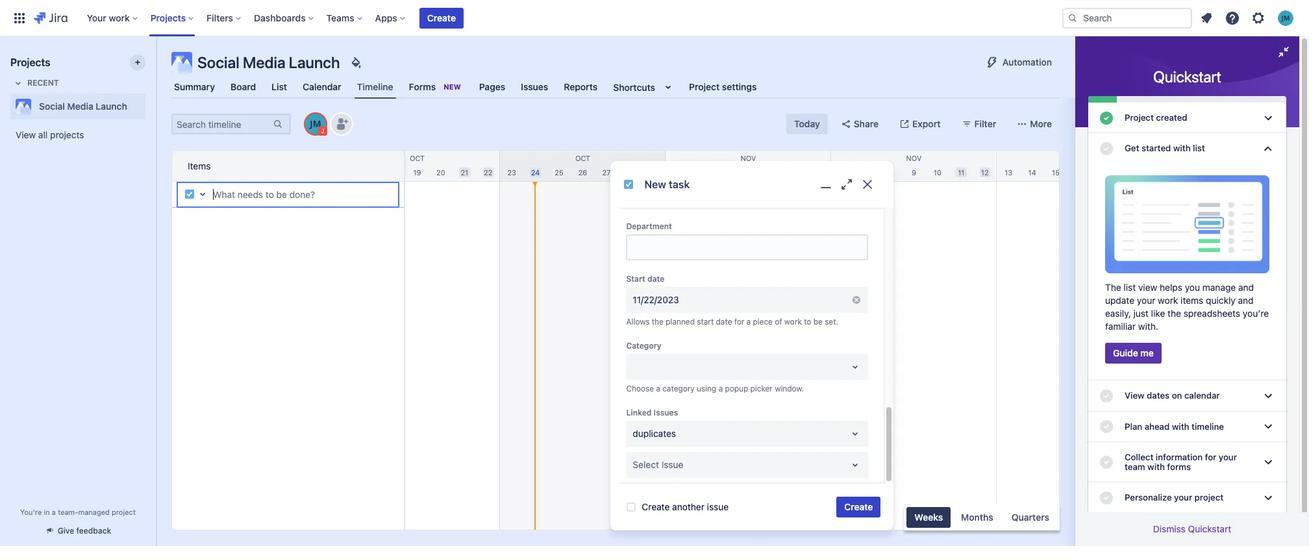 Task type: vqa. For each thing, say whether or not it's contained in the screenshot.
My Open Issues related to Gifting
no



Task type: locate. For each thing, give the bounding box(es) containing it.
feedback
[[76, 526, 111, 536]]

guide me
[[1113, 348, 1154, 359]]

0 vertical spatial open image
[[848, 359, 864, 375]]

1 horizontal spatial media
[[243, 53, 286, 71]]

guide
[[1113, 348, 1139, 359]]

1 vertical spatial date
[[716, 317, 732, 327]]

open image for duplicates
[[848, 426, 864, 442]]

calendar link
[[300, 75, 344, 99]]

1 oct from the left
[[410, 154, 425, 162]]

work left to
[[785, 317, 802, 327]]

with inside dropdown button
[[1172, 421, 1190, 432]]

open image
[[848, 359, 864, 375], [848, 426, 864, 442], [848, 457, 864, 473]]

in
[[44, 508, 50, 516]]

filter
[[975, 118, 997, 129]]

to
[[804, 317, 812, 327]]

projects button
[[147, 7, 199, 28]]

1 vertical spatial and
[[1238, 295, 1254, 306]]

get started with list button
[[1089, 133, 1287, 164]]

checked image
[[1099, 110, 1115, 126], [1099, 419, 1115, 435], [1099, 490, 1115, 506]]

a right in
[[52, 508, 56, 516]]

project inside "link"
[[689, 81, 720, 92]]

2 checked image from the top
[[1099, 388, 1115, 404]]

give feedback button
[[37, 520, 119, 542]]

oct up 19
[[410, 154, 425, 162]]

2 vertical spatial checked image
[[1099, 490, 1115, 506]]

1 horizontal spatial for
[[1205, 452, 1217, 462]]

project inside dropdown button
[[1195, 493, 1224, 503]]

your down forms
[[1174, 493, 1193, 503]]

with for ahead
[[1172, 421, 1190, 432]]

pages
[[479, 81, 505, 92]]

21
[[461, 168, 469, 177]]

sidebar navigation image
[[142, 52, 170, 78]]

1 vertical spatial checked image
[[1099, 419, 1115, 435]]

view inside dropdown button
[[1125, 391, 1145, 401]]

quarters
[[1012, 512, 1050, 523]]

2 chevron image from the top
[[1261, 455, 1276, 470]]

dismiss quickstart
[[1153, 524, 1232, 535]]

0 horizontal spatial project
[[689, 81, 720, 92]]

automation
[[1003, 57, 1052, 68]]

11/22/2023
[[633, 294, 679, 305]]

2 horizontal spatial create
[[845, 501, 873, 513]]

add people image
[[334, 116, 349, 132]]

projects inside projects dropdown button
[[151, 12, 186, 23]]

checked image left plan
[[1099, 419, 1115, 435]]

1 vertical spatial for
[[1205, 452, 1217, 462]]

your down timeline
[[1219, 452, 1237, 462]]

date
[[648, 274, 665, 284], [716, 317, 732, 327]]

search image
[[1068, 13, 1078, 23]]

0 horizontal spatial 10
[[200, 168, 208, 177]]

0 horizontal spatial projects
[[10, 57, 50, 68]]

checked image inside collect information for your team with forms dropdown button
[[1099, 455, 1115, 470]]

0 horizontal spatial new
[[444, 82, 461, 91]]

project for project settings
[[689, 81, 720, 92]]

0 vertical spatial list
[[1193, 143, 1206, 153]]

project up dismiss quickstart link
[[1195, 493, 1224, 503]]

checked image left get
[[1099, 141, 1115, 156]]

0 horizontal spatial your
[[1137, 295, 1156, 306]]

1 vertical spatial social
[[39, 101, 65, 112]]

the
[[1168, 308, 1182, 319], [652, 317, 664, 327]]

0 vertical spatial work
[[109, 12, 130, 23]]

a right using
[[719, 384, 723, 394]]

social
[[197, 53, 239, 71], [39, 101, 65, 112]]

banner
[[0, 0, 1310, 36]]

project inside 'dropdown button'
[[1125, 112, 1154, 123]]

0 vertical spatial social
[[197, 53, 239, 71]]

launch
[[289, 53, 340, 71], [96, 101, 127, 112]]

with right started
[[1174, 143, 1191, 153]]

2 vertical spatial open image
[[848, 457, 864, 473]]

0 horizontal spatial issues
[[521, 81, 548, 92]]

checked image left "team" on the bottom
[[1099, 455, 1115, 470]]

chevron image inside "view dates on calendar" dropdown button
[[1261, 388, 1276, 404]]

0 vertical spatial checked image
[[1099, 141, 1115, 156]]

1 vertical spatial open image
[[848, 426, 864, 442]]

1 vertical spatial with
[[1172, 421, 1190, 432]]

on
[[1172, 391, 1183, 401]]

with right ahead
[[1172, 421, 1190, 432]]

dismiss
[[1153, 524, 1186, 535]]

forms
[[1168, 462, 1191, 472]]

the right like
[[1168, 308, 1182, 319]]

project settings link
[[687, 75, 760, 99]]

timeline
[[1192, 421, 1224, 432]]

1 10 from the left
[[200, 168, 208, 177]]

0 vertical spatial view
[[16, 129, 36, 140]]

with right "team" on the bottom
[[1148, 462, 1165, 472]]

2 open image from the top
[[848, 426, 864, 442]]

allows the planned start date for a piece of work to be set.
[[626, 317, 839, 327]]

oct for 19
[[410, 154, 425, 162]]

task
[[669, 178, 690, 190]]

export button
[[892, 114, 949, 134]]

2 10 from the left
[[934, 168, 942, 177]]

social up summary
[[197, 53, 239, 71]]

work right your
[[109, 12, 130, 23]]

0 horizontal spatial work
[[109, 12, 130, 23]]

select issue
[[633, 459, 684, 470]]

banner containing your work
[[0, 0, 1310, 36]]

tab list
[[164, 75, 1068, 99]]

chevron image for project created
[[1261, 110, 1276, 126]]

start date
[[626, 274, 665, 284]]

created
[[1156, 112, 1188, 123]]

a
[[747, 317, 751, 327], [656, 384, 661, 394], [719, 384, 723, 394], [52, 508, 56, 516]]

allows
[[626, 317, 650, 327]]

new for new task
[[645, 178, 667, 190]]

jira image
[[34, 10, 67, 26], [34, 10, 67, 26]]

reports link
[[561, 75, 600, 99]]

helps
[[1160, 282, 1183, 293]]

your
[[1137, 295, 1156, 306], [1219, 452, 1237, 462], [1174, 493, 1193, 503]]

1 vertical spatial create button
[[837, 497, 881, 518]]

1 vertical spatial work
[[1158, 295, 1179, 306]]

1 vertical spatial projects
[[10, 57, 50, 68]]

1 chevron image from the top
[[1261, 110, 1276, 126]]

0 vertical spatial quickstart
[[1154, 68, 1222, 86]]

checked image
[[1099, 141, 1115, 156], [1099, 388, 1115, 404], [1099, 455, 1115, 470]]

1 vertical spatial your
[[1219, 452, 1237, 462]]

chevron image
[[1261, 110, 1276, 126], [1261, 141, 1276, 156], [1261, 388, 1276, 404], [1261, 490, 1276, 506]]

2 chevron image from the top
[[1261, 141, 1276, 156]]

0 horizontal spatial nov
[[741, 154, 756, 162]]

all
[[38, 129, 48, 140]]

1 horizontal spatial social
[[197, 53, 239, 71]]

issues inside tab list
[[521, 81, 548, 92]]

0 vertical spatial issues
[[521, 81, 548, 92]]

filters
[[207, 12, 233, 23]]

1 horizontal spatial work
[[785, 317, 802, 327]]

oct up 26
[[575, 154, 591, 162]]

0 vertical spatial new
[[444, 82, 461, 91]]

team
[[1125, 462, 1146, 472]]

date right 'start'
[[716, 317, 732, 327]]

view dates on calendar
[[1125, 391, 1220, 401]]

the right allows
[[652, 317, 664, 327]]

issues right the pages
[[521, 81, 548, 92]]

3 open image from the top
[[848, 457, 864, 473]]

0 horizontal spatial media
[[67, 101, 93, 112]]

start
[[697, 317, 714, 327]]

with
[[1174, 143, 1191, 153], [1172, 421, 1190, 432], [1148, 462, 1165, 472]]

0 horizontal spatial social media launch
[[39, 101, 127, 112]]

list down project created 'dropdown button' on the top of the page
[[1193, 143, 1206, 153]]

0 horizontal spatial social
[[39, 101, 65, 112]]

2 vertical spatial work
[[785, 317, 802, 327]]

10 left 11
[[934, 168, 942, 177]]

started
[[1142, 143, 1171, 153]]

0 vertical spatial and
[[1239, 282, 1254, 293]]

1 horizontal spatial the
[[1168, 308, 1182, 319]]

chevron image for timeline
[[1261, 419, 1276, 435]]

1 vertical spatial media
[[67, 101, 93, 112]]

2 horizontal spatial work
[[1158, 295, 1179, 306]]

projects up recent on the top left of the page
[[10, 57, 50, 68]]

view left all in the top of the page
[[16, 129, 36, 140]]

progress bar
[[1089, 96, 1287, 103]]

2 vertical spatial your
[[1174, 493, 1193, 503]]

project up get
[[1125, 112, 1154, 123]]

work for allows the planned start date for a piece of work to be set.
[[785, 317, 802, 327]]

1 horizontal spatial new
[[645, 178, 667, 190]]

0 vertical spatial launch
[[289, 53, 340, 71]]

a right choose
[[656, 384, 661, 394]]

collect
[[1125, 452, 1154, 462]]

new task
[[645, 178, 690, 190]]

social media launch up view all projects link at left
[[39, 101, 127, 112]]

1 horizontal spatial project
[[1125, 112, 1154, 123]]

Department text field
[[628, 236, 867, 259]]

1 horizontal spatial view
[[1125, 391, 1145, 401]]

1 horizontal spatial oct
[[575, 154, 591, 162]]

0 vertical spatial projects
[[151, 12, 186, 23]]

chevron image inside 'get started with list' dropdown button
[[1261, 141, 1276, 156]]

and
[[1239, 282, 1254, 293], [1238, 295, 1254, 306]]

10 down "search timeline" text field
[[200, 168, 208, 177]]

1 vertical spatial quickstart
[[1188, 524, 1232, 535]]

tab list containing timeline
[[164, 75, 1068, 99]]

months button
[[954, 507, 1002, 528]]

new task image
[[624, 179, 634, 190]]

view
[[1139, 282, 1158, 293]]

project left settings
[[689, 81, 720, 92]]

launch up calendar at left
[[289, 53, 340, 71]]

checked image for get
[[1099, 141, 1115, 156]]

1 horizontal spatial create
[[642, 501, 670, 513]]

window.
[[775, 384, 804, 394]]

your down view
[[1137, 295, 1156, 306]]

plan ahead with timeline
[[1125, 421, 1224, 432]]

projects up sidebar navigation icon
[[151, 12, 186, 23]]

view for view dates on calendar
[[1125, 391, 1145, 401]]

chevron image
[[1261, 419, 1276, 435], [1261, 455, 1276, 470]]

social media launch
[[197, 53, 340, 71], [39, 101, 127, 112]]

project right managed
[[112, 508, 136, 516]]

1 horizontal spatial social media launch
[[197, 53, 340, 71]]

you're in a team-managed project
[[20, 508, 136, 516]]

collect information for your team with forms
[[1125, 452, 1237, 472]]

list inside dropdown button
[[1193, 143, 1206, 153]]

chevron image inside project created 'dropdown button'
[[1261, 110, 1276, 126]]

checked image for collect
[[1099, 455, 1115, 470]]

picker
[[751, 384, 773, 394]]

1 checked image from the top
[[1099, 110, 1115, 126]]

3 chevron image from the top
[[1261, 388, 1276, 404]]

1 horizontal spatial project
[[1195, 493, 1224, 503]]

1 vertical spatial project
[[1125, 112, 1154, 123]]

media up view all projects link at left
[[67, 101, 93, 112]]

1 checked image from the top
[[1099, 141, 1115, 156]]

social media launch up list in the left of the page
[[197, 53, 340, 71]]

work down helps
[[1158, 295, 1179, 306]]

2 horizontal spatial your
[[1219, 452, 1237, 462]]

2 checked image from the top
[[1099, 419, 1115, 435]]

0 vertical spatial media
[[243, 53, 286, 71]]

checked image left project created
[[1099, 110, 1115, 126]]

2 vertical spatial checked image
[[1099, 455, 1115, 470]]

date right start
[[648, 274, 665, 284]]

1 chevron image from the top
[[1261, 419, 1276, 435]]

0 vertical spatial for
[[734, 317, 745, 327]]

issues link
[[518, 75, 551, 99]]

checked image inside personalize your project dropdown button
[[1099, 490, 1115, 506]]

1 horizontal spatial issues
[[654, 408, 678, 418]]

popup
[[725, 384, 748, 394]]

1 vertical spatial issues
[[654, 408, 678, 418]]

1 horizontal spatial 10
[[934, 168, 942, 177]]

0 horizontal spatial launch
[[96, 101, 127, 112]]

set.
[[825, 317, 839, 327]]

checked image inside project created 'dropdown button'
[[1099, 110, 1115, 126]]

0 vertical spatial chevron image
[[1261, 419, 1276, 435]]

0 vertical spatial project
[[1195, 493, 1224, 503]]

personalize your project
[[1125, 493, 1224, 503]]

chevron image for view dates on calendar
[[1261, 388, 1276, 404]]

update
[[1106, 295, 1135, 306]]

2 oct from the left
[[575, 154, 591, 162]]

chevron image inside plan ahead with timeline dropdown button
[[1261, 419, 1276, 435]]

for left piece
[[734, 317, 745, 327]]

chevron image for get started with list
[[1261, 141, 1276, 156]]

1 horizontal spatial nov
[[906, 154, 922, 162]]

minimize image
[[819, 177, 834, 192]]

and right manage
[[1239, 282, 1254, 293]]

teams button
[[323, 7, 367, 28]]

work inside the list view helps you manage and update your work items quickly and easily, just like the spreadsheets you're familiar with.
[[1158, 295, 1179, 306]]

shortcuts
[[613, 82, 655, 93]]

0 horizontal spatial list
[[1124, 282, 1136, 293]]

1 horizontal spatial projects
[[151, 12, 186, 23]]

0 horizontal spatial create button
[[420, 7, 464, 28]]

quickstart up project created 'dropdown button' on the top of the page
[[1154, 68, 1222, 86]]

4 chevron image from the top
[[1261, 490, 1276, 506]]

board link
[[228, 75, 259, 99]]

new left task
[[645, 178, 667, 190]]

0 vertical spatial project
[[689, 81, 720, 92]]

list link
[[269, 75, 290, 99]]

0 vertical spatial create button
[[420, 7, 464, 28]]

your work button
[[83, 7, 143, 28]]

3 checked image from the top
[[1099, 490, 1115, 506]]

1 horizontal spatial create button
[[837, 497, 881, 518]]

0 vertical spatial checked image
[[1099, 110, 1115, 126]]

checked image down 'guide'
[[1099, 388, 1115, 404]]

list up update
[[1124, 282, 1136, 293]]

0 horizontal spatial create
[[427, 12, 456, 23]]

work
[[109, 12, 130, 23], [1158, 295, 1179, 306], [785, 317, 802, 327]]

items
[[188, 160, 211, 171]]

1 horizontal spatial launch
[[289, 53, 340, 71]]

1 vertical spatial view
[[1125, 391, 1145, 401]]

media up list in the left of the page
[[243, 53, 286, 71]]

chevron image inside collect information for your team with forms dropdown button
[[1261, 455, 1276, 470]]

0 horizontal spatial oct
[[410, 154, 425, 162]]

1 vertical spatial social media launch
[[39, 101, 127, 112]]

familiar
[[1106, 321, 1136, 332]]

your profile and settings image
[[1278, 10, 1294, 26]]

1 vertical spatial project
[[112, 508, 136, 516]]

issues up duplicates at bottom
[[654, 408, 678, 418]]

1 vertical spatial launch
[[96, 101, 127, 112]]

1 vertical spatial chevron image
[[1261, 455, 1276, 470]]

view left dates
[[1125, 391, 1145, 401]]

and up 'you're'
[[1238, 295, 1254, 306]]

board
[[231, 81, 256, 92]]

for down timeline
[[1205, 452, 1217, 462]]

automation image
[[985, 55, 1000, 70]]

quickstart
[[1154, 68, 1222, 86], [1188, 524, 1232, 535]]

0 horizontal spatial the
[[652, 317, 664, 327]]

1 horizontal spatial your
[[1174, 493, 1193, 503]]

weeks button
[[907, 507, 951, 528]]

1 vertical spatial list
[[1124, 282, 1136, 293]]

appswitcher icon image
[[12, 10, 27, 26]]

apps
[[375, 12, 397, 23]]

view
[[16, 129, 36, 140], [1125, 391, 1145, 401]]

0 vertical spatial with
[[1174, 143, 1191, 153]]

social down recent on the top left of the page
[[39, 101, 65, 112]]

more
[[1030, 118, 1052, 129]]

0 vertical spatial your
[[1137, 295, 1156, 306]]

team-
[[58, 508, 78, 516]]

new inside tab list
[[444, 82, 461, 91]]

chevron image inside personalize your project dropdown button
[[1261, 490, 1276, 506]]

quickstart down personalize your project dropdown button
[[1188, 524, 1232, 535]]

2 vertical spatial with
[[1148, 462, 1165, 472]]

0 horizontal spatial for
[[734, 317, 745, 327]]

checked image left personalize
[[1099, 490, 1115, 506]]

new right forms
[[444, 82, 461, 91]]

help image
[[1225, 10, 1241, 26]]

3 checked image from the top
[[1099, 455, 1115, 470]]

0 vertical spatial date
[[648, 274, 665, 284]]

for
[[734, 317, 745, 327], [1205, 452, 1217, 462]]

linked issues
[[626, 408, 678, 418]]

1 vertical spatial checked image
[[1099, 388, 1115, 404]]

1 vertical spatial new
[[645, 178, 667, 190]]

0 horizontal spatial view
[[16, 129, 36, 140]]

launch left add to starred image
[[96, 101, 127, 112]]

1 horizontal spatial list
[[1193, 143, 1206, 153]]

linked
[[626, 408, 652, 418]]

15
[[1052, 168, 1060, 177]]

notifications image
[[1199, 10, 1215, 26]]

task image
[[184, 189, 195, 199]]



Task type: describe. For each thing, give the bounding box(es) containing it.
checked image for plan
[[1099, 419, 1115, 435]]

project created button
[[1089, 103, 1287, 133]]

today
[[794, 118, 820, 129]]

summary link
[[171, 75, 218, 99]]

you're
[[20, 508, 42, 516]]

category
[[663, 384, 695, 394]]

minimize image
[[1276, 44, 1292, 60]]

work for the list view helps you manage and update your work items quickly and easily, just like the spreadsheets you're familiar with.
[[1158, 295, 1179, 306]]

jeremy miller image
[[305, 114, 326, 134]]

be
[[814, 317, 823, 327]]

using
[[697, 384, 717, 394]]

checked image for personalize
[[1099, 490, 1115, 506]]

teams
[[327, 12, 354, 23]]

work inside popup button
[[109, 12, 130, 23]]

issue
[[662, 459, 684, 470]]

dismiss quickstart link
[[1153, 524, 1232, 535]]

choose
[[626, 384, 654, 394]]

share
[[854, 118, 879, 129]]

ahead
[[1145, 421, 1170, 432]]

reports
[[564, 81, 598, 92]]

open image for select issue
[[848, 457, 864, 473]]

issue
[[707, 501, 729, 513]]

project for project created
[[1125, 112, 1154, 123]]

select
[[633, 459, 659, 470]]

23
[[508, 168, 516, 177]]

easily,
[[1106, 308, 1131, 319]]

you
[[1185, 282, 1200, 293]]

quarters button
[[1004, 507, 1058, 528]]

calendar
[[1185, 391, 1220, 401]]

spreadsheets
[[1184, 308, 1241, 319]]

19
[[413, 168, 421, 177]]

your inside the list view helps you manage and update your work items quickly and easily, just like the spreadsheets you're familiar with.
[[1137, 295, 1156, 306]]

list inside the list view helps you manage and update your work items quickly and easily, just like the spreadsheets you're familiar with.
[[1124, 282, 1136, 293]]

your inside collect information for your team with forms
[[1219, 452, 1237, 462]]

primary element
[[8, 0, 1063, 36]]

Linked Issues text field
[[633, 427, 635, 440]]

pages link
[[477, 75, 508, 99]]

calendar
[[303, 81, 341, 92]]

chevron image for personalize your project
[[1261, 490, 1276, 506]]

go full screen image
[[840, 177, 855, 192]]

1 nov from the left
[[741, 154, 756, 162]]

collect information for your team with forms button
[[1089, 442, 1287, 483]]

discard & close image
[[860, 177, 876, 192]]

dates
[[1147, 391, 1170, 401]]

just
[[1134, 308, 1149, 319]]

What needs to be done? - Press the "Enter" key to submit or the "Escape" key to cancel. text field
[[213, 188, 389, 201]]

get started with list
[[1125, 143, 1206, 153]]

recent
[[27, 78, 59, 88]]

checked image for view
[[1099, 388, 1115, 404]]

automation button
[[977, 52, 1060, 73]]

set background color image
[[348, 55, 364, 70]]

new for new
[[444, 82, 461, 91]]

14
[[1029, 168, 1037, 177]]

quickly
[[1206, 295, 1236, 306]]

get
[[1125, 143, 1140, 153]]

create button inside the primary element
[[420, 7, 464, 28]]

project created
[[1125, 112, 1188, 123]]

chevron image for your
[[1261, 455, 1276, 470]]

Select Issue text field
[[633, 459, 635, 472]]

summary
[[174, 81, 215, 92]]

26
[[579, 168, 587, 177]]

create project image
[[133, 57, 143, 68]]

planned
[[666, 317, 695, 327]]

with inside collect information for your team with forms
[[1148, 462, 1165, 472]]

duplicates
[[633, 428, 676, 439]]

oct for 26
[[575, 154, 591, 162]]

shortcuts button
[[611, 75, 679, 99]]

Search timeline text field
[[173, 115, 272, 133]]

choose a category using a popup picker window.
[[626, 384, 804, 394]]

guide me button
[[1106, 343, 1162, 364]]

20
[[437, 168, 445, 177]]

share button
[[833, 114, 887, 134]]

piece
[[753, 317, 773, 327]]

settings image
[[1251, 10, 1267, 26]]

me
[[1141, 348, 1154, 359]]

view all projects link
[[10, 123, 146, 147]]

add to starred image
[[142, 99, 157, 114]]

13
[[1005, 168, 1013, 177]]

the inside the list view helps you manage and update your work items quickly and easily, just like the spreadsheets you're familiar with.
[[1168, 308, 1182, 319]]

forms
[[409, 81, 436, 92]]

2 nov from the left
[[906, 154, 922, 162]]

clear image
[[852, 295, 862, 305]]

0 horizontal spatial project
[[112, 508, 136, 516]]

settings
[[722, 81, 757, 92]]

1 open image from the top
[[848, 359, 864, 375]]

dashboards button
[[250, 7, 319, 28]]

1 horizontal spatial date
[[716, 317, 732, 327]]

view for view all projects
[[16, 129, 36, 140]]

manage
[[1203, 282, 1236, 293]]

months
[[961, 512, 994, 523]]

with.
[[1139, 321, 1159, 332]]

0 horizontal spatial date
[[648, 274, 665, 284]]

give feedback
[[58, 526, 111, 536]]

timeline
[[357, 81, 393, 92]]

for inside collect information for your team with forms
[[1205, 452, 1217, 462]]

22
[[484, 168, 493, 177]]

your work
[[87, 12, 130, 23]]

your
[[87, 12, 106, 23]]

social media launch link
[[10, 94, 140, 120]]

24
[[531, 168, 540, 177]]

Search field
[[1063, 7, 1193, 28]]

a left piece
[[747, 317, 751, 327]]

apps button
[[371, 7, 410, 28]]

items
[[1181, 295, 1204, 306]]

9
[[912, 168, 917, 177]]

more button
[[1010, 114, 1060, 134]]

view dates on calendar button
[[1089, 381, 1287, 412]]

with for started
[[1174, 143, 1191, 153]]

projects
[[50, 129, 84, 140]]

checked image for project
[[1099, 110, 1115, 126]]

give
[[58, 526, 74, 536]]

personalize
[[1125, 493, 1172, 503]]

28
[[626, 168, 635, 177]]

0 vertical spatial social media launch
[[197, 53, 340, 71]]

collapse recent projects image
[[10, 75, 26, 91]]

27
[[602, 168, 611, 177]]

12
[[981, 168, 989, 177]]

create inside the primary element
[[427, 12, 456, 23]]

personalize your project button
[[1089, 483, 1287, 514]]

another
[[672, 501, 705, 513]]

view all projects
[[16, 129, 84, 140]]



